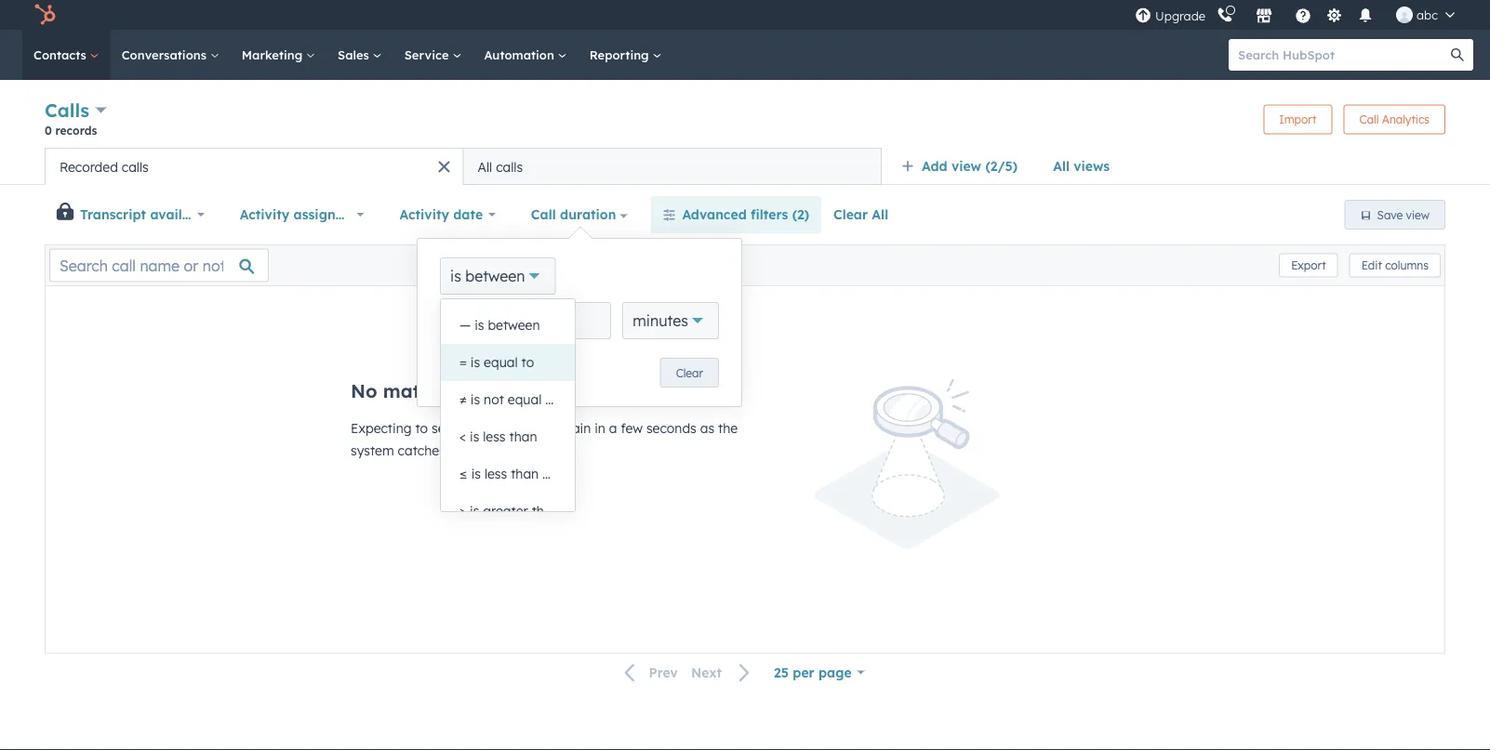 Task type: describe. For each thing, give the bounding box(es) containing it.
= is equal to
[[460, 354, 534, 371]]

is for <
[[470, 429, 479, 445]]

call duration button
[[519, 196, 640, 234]]

apply
[[456, 366, 486, 380]]

up.
[[449, 443, 468, 459]]

next button
[[685, 661, 762, 685]]

catches
[[398, 443, 445, 459]]

apply button
[[440, 358, 502, 388]]

transcript available
[[80, 207, 210, 223]]

try
[[534, 421, 552, 437]]

advanced
[[682, 207, 747, 223]]

calling icon button
[[1210, 3, 1241, 27]]

activity for activity assigned to
[[240, 207, 290, 223]]

the inside expecting to see a new item? try again in a few seconds as the system catches up.
[[718, 421, 738, 437]]

≠
[[460, 392, 467, 408]]

0 vertical spatial the
[[500, 380, 530, 403]]

expecting to see a new item? try again in a few seconds as the system catches up.
[[351, 421, 738, 459]]

2 vertical spatial equal
[[559, 466, 593, 482]]

no matches for the current filters.
[[351, 380, 667, 403]]

abc
[[1417, 7, 1438, 22]]

>
[[460, 503, 466, 520]]

per
[[793, 665, 815, 681]]

notifications button
[[1350, 0, 1382, 30]]

Search call name or notes search field
[[49, 249, 269, 282]]

is for >
[[470, 503, 479, 520]]

conversations
[[122, 47, 210, 62]]

activity date
[[400, 207, 483, 223]]

between inside ― is between button
[[488, 317, 540, 334]]

to inside expecting to see a new item? try again in a few seconds as the system catches up.
[[415, 421, 428, 437]]

call analytics
[[1360, 113, 1430, 127]]

= is equal to button
[[441, 344, 575, 381]]

contacts
[[33, 47, 90, 62]]

view for add
[[952, 158, 982, 174]]

clear button
[[660, 358, 719, 388]]

date
[[453, 207, 483, 223]]

is inside dropdown button
[[450, 267, 461, 286]]

25 per page button
[[762, 654, 877, 692]]

< is less than button
[[441, 419, 575, 456]]

Search HubSpot search field
[[1229, 39, 1457, 71]]

2 a from the left
[[609, 421, 617, 437]]

recorded
[[60, 159, 118, 175]]

reporting
[[590, 47, 653, 62]]

0
[[45, 123, 52, 137]]

view for save
[[1406, 208, 1430, 222]]

import button
[[1264, 105, 1333, 134]]

pagination navigation
[[614, 661, 762, 685]]

contacts link
[[22, 30, 110, 80]]

automation link
[[473, 30, 578, 80]]

search image
[[1451, 48, 1464, 61]]

menu containing abc
[[1133, 0, 1468, 30]]

hubspot link
[[22, 4, 70, 26]]

prev
[[649, 665, 678, 681]]

is for =
[[471, 354, 480, 371]]

activity date button
[[388, 196, 508, 234]]

― is between button
[[441, 307, 575, 344]]

save
[[1378, 208, 1403, 222]]

minutes
[[633, 312, 688, 330]]

analytics
[[1382, 113, 1430, 127]]

to inside ≤ is less than or equal to button
[[597, 466, 609, 482]]

all views link
[[1041, 148, 1122, 185]]

recorded calls button
[[45, 148, 463, 185]]

> is greater than button
[[441, 493, 575, 530]]

less for <
[[483, 429, 506, 445]]

service
[[404, 47, 453, 62]]

> is greater than
[[460, 503, 560, 520]]

available
[[150, 207, 210, 223]]

filters.
[[609, 380, 667, 403]]

≤ is less than or equal to
[[460, 466, 609, 482]]

edit columns
[[1362, 259, 1429, 273]]

clear for clear
[[676, 366, 703, 380]]

current
[[536, 380, 603, 403]]

between inside is between dropdown button
[[465, 267, 525, 286]]

hubspot image
[[33, 4, 56, 26]]

calls button
[[45, 97, 107, 124]]

export button
[[1279, 254, 1339, 278]]

equal inside 'button'
[[484, 354, 518, 371]]

≤
[[460, 466, 468, 482]]

calls banner
[[45, 97, 1446, 148]]

call analytics link
[[1344, 105, 1446, 134]]

save view button
[[1345, 200, 1446, 230]]

than for ≤ is less than or equal to
[[511, 466, 539, 482]]

duration
[[560, 207, 616, 223]]

edit
[[1362, 259, 1382, 273]]

than for < is less than
[[509, 429, 537, 445]]

25 per page
[[774, 665, 852, 681]]

all views
[[1053, 158, 1110, 174]]

views
[[1074, 158, 1110, 174]]

calls for recorded calls
[[122, 159, 149, 175]]

marketing
[[242, 47, 306, 62]]

25
[[774, 665, 789, 681]]



Task type: vqa. For each thing, say whether or not it's contained in the screenshot.
Pagination 'Navigation'
yes



Task type: locate. For each thing, give the bounding box(es) containing it.
0 vertical spatial clear
[[834, 207, 868, 223]]

≤ is less than or equal to button
[[441, 456, 609, 493]]

calls right recorded
[[122, 159, 149, 175]]

than inside ≤ is less than or equal to button
[[511, 466, 539, 482]]

calling icon image
[[1217, 7, 1234, 24]]

0 records
[[45, 123, 97, 137]]

view right add
[[952, 158, 982, 174]]

less right <
[[483, 429, 506, 445]]

automation
[[484, 47, 558, 62]]

sales
[[338, 47, 373, 62]]

to inside activity assigned to popup button
[[356, 207, 369, 223]]

list box
[[441, 300, 609, 530]]

1 horizontal spatial clear
[[834, 207, 868, 223]]

is right ≤
[[471, 466, 481, 482]]

all for all calls
[[478, 159, 492, 175]]

to
[[356, 207, 369, 223], [522, 354, 534, 371], [545, 392, 558, 408], [415, 421, 428, 437], [597, 466, 609, 482]]

prev button
[[614, 661, 685, 685]]

all up date
[[478, 159, 492, 175]]

2 activity from the left
[[400, 207, 449, 223]]

to up no matches for the current filters.
[[522, 354, 534, 371]]

all calls
[[478, 159, 523, 175]]

equal up no matches for the current filters.
[[484, 354, 518, 371]]

the
[[500, 380, 530, 403], [718, 421, 738, 437]]

search button
[[1442, 39, 1474, 71]]

calls for all calls
[[496, 159, 523, 175]]

notifications image
[[1357, 8, 1374, 25]]

is right the ≠
[[471, 392, 480, 408]]

less for ≤
[[485, 466, 507, 482]]

less right ≤
[[485, 466, 507, 482]]

is right =
[[471, 354, 480, 371]]

0 horizontal spatial call
[[531, 207, 556, 223]]

is for ―
[[475, 317, 484, 334]]

than inside > is greater than 'button'
[[532, 503, 560, 520]]

reporting link
[[578, 30, 673, 80]]

activity for activity date
[[400, 207, 449, 223]]

call inside button
[[531, 207, 556, 223]]

in
[[595, 421, 606, 437]]

matches
[[383, 380, 462, 403]]

less
[[483, 429, 506, 445], [485, 466, 507, 482]]

0 horizontal spatial view
[[952, 158, 982, 174]]

1 vertical spatial the
[[718, 421, 738, 437]]

call for call analytics
[[1360, 113, 1379, 127]]

is for ≤
[[471, 466, 481, 482]]

activity assigned to button
[[228, 196, 376, 234]]

― is between
[[460, 317, 540, 334]]

edit columns button
[[1350, 254, 1441, 278]]

help image
[[1295, 8, 1312, 25]]

0 vertical spatial view
[[952, 158, 982, 174]]

a right in
[[609, 421, 617, 437]]

help button
[[1288, 0, 1319, 30]]

gary orlando image
[[1397, 7, 1413, 23]]

menu
[[1133, 0, 1468, 30]]

call inside banner
[[1360, 113, 1379, 127]]

than inside < is less than button
[[509, 429, 537, 445]]

or
[[542, 466, 555, 482]]

call duration
[[531, 207, 616, 223]]

calls
[[45, 99, 89, 122]]

service link
[[393, 30, 473, 80]]

2 vertical spatial than
[[532, 503, 560, 520]]

≠ is not equal to button
[[441, 381, 575, 419]]

clear for clear all
[[834, 207, 868, 223]]

new
[[468, 421, 493, 437]]

to right the assigned
[[356, 207, 369, 223]]

and
[[514, 313, 538, 329]]

―
[[460, 317, 471, 334]]

marketplaces button
[[1245, 0, 1284, 30]]

clear all
[[834, 207, 889, 223]]

to down in
[[597, 466, 609, 482]]

add
[[922, 158, 948, 174]]

equal
[[484, 354, 518, 371], [508, 392, 542, 408], [559, 466, 593, 482]]

as
[[700, 421, 715, 437]]

1 vertical spatial than
[[511, 466, 539, 482]]

upgrade
[[1156, 8, 1206, 24]]

activity
[[240, 207, 290, 223], [400, 207, 449, 223]]

all for all views
[[1053, 158, 1070, 174]]

1 horizontal spatial call
[[1360, 113, 1379, 127]]

1 vertical spatial less
[[485, 466, 507, 482]]

few
[[621, 421, 643, 437]]

export
[[1291, 259, 1326, 273]]

0 horizontal spatial all
[[478, 159, 492, 175]]

activity assigned to
[[240, 207, 369, 223]]

0 vertical spatial than
[[509, 429, 537, 445]]

than for > is greater than
[[532, 503, 560, 520]]

a
[[456, 421, 464, 437], [609, 421, 617, 437]]

calls up activity date popup button
[[496, 159, 523, 175]]

0 horizontal spatial clear
[[676, 366, 703, 380]]

clear all button
[[822, 196, 901, 234]]

1 horizontal spatial calls
[[496, 159, 523, 175]]

1 activity from the left
[[240, 207, 290, 223]]

1 vertical spatial call
[[531, 207, 556, 223]]

call left analytics
[[1360, 113, 1379, 127]]

1 vertical spatial view
[[1406, 208, 1430, 222]]

0 vertical spatial between
[[465, 267, 525, 286]]

1 horizontal spatial a
[[609, 421, 617, 437]]

1 a from the left
[[456, 421, 464, 437]]

(2/5)
[[986, 158, 1018, 174]]

to up try at left bottom
[[545, 392, 558, 408]]

again
[[556, 421, 591, 437]]

between up ― is between on the top of page
[[465, 267, 525, 286]]

clear right filters.
[[676, 366, 703, 380]]

marketing link
[[231, 30, 327, 80]]

transcript available button
[[75, 196, 217, 234]]

greater
[[483, 503, 528, 520]]

columns
[[1386, 259, 1429, 273]]

1 vertical spatial between
[[488, 317, 540, 334]]

not
[[484, 392, 504, 408]]

is right <
[[470, 429, 479, 445]]

None text field
[[440, 302, 510, 340]]

1 horizontal spatial activity
[[400, 207, 449, 223]]

to inside ≠ is not equal to button
[[545, 392, 558, 408]]

is for ≠
[[471, 392, 480, 408]]

to inside = is equal to 'button'
[[522, 354, 534, 371]]

=
[[460, 354, 467, 371]]

than
[[509, 429, 537, 445], [511, 466, 539, 482], [532, 503, 560, 520]]

0 horizontal spatial calls
[[122, 159, 149, 175]]

0 vertical spatial less
[[483, 429, 506, 445]]

0 vertical spatial equal
[[484, 354, 518, 371]]

marketplaces image
[[1256, 8, 1273, 25]]

is right >
[[470, 503, 479, 520]]

view inside save view button
[[1406, 208, 1430, 222]]

sales link
[[327, 30, 393, 80]]

settings image
[[1326, 8, 1343, 25]]

1 vertical spatial equal
[[508, 392, 542, 408]]

0 horizontal spatial activity
[[240, 207, 290, 223]]

call left duration
[[531, 207, 556, 223]]

equal right or
[[559, 466, 593, 482]]

2 calls from the left
[[496, 159, 523, 175]]

0 vertical spatial call
[[1360, 113, 1379, 127]]

advanced filters (2)
[[682, 207, 810, 223]]

a right see
[[456, 421, 464, 437]]

view inside add view (2/5) 'popup button'
[[952, 158, 982, 174]]

next
[[691, 665, 722, 681]]

clear right (2)
[[834, 207, 868, 223]]

0 horizontal spatial a
[[456, 421, 464, 437]]

activity down recorded calls button
[[240, 207, 290, 223]]

expecting
[[351, 421, 412, 437]]

view right save
[[1406, 208, 1430, 222]]

settings link
[[1323, 5, 1346, 25]]

for
[[468, 380, 494, 403]]

1 horizontal spatial view
[[1406, 208, 1430, 222]]

item?
[[496, 421, 530, 437]]

1 vertical spatial clear
[[676, 366, 703, 380]]

None text field
[[541, 302, 611, 340]]

all right (2)
[[872, 207, 889, 223]]

abc button
[[1385, 0, 1466, 30]]

add view (2/5)
[[922, 158, 1018, 174]]

activity left date
[[400, 207, 449, 223]]

all
[[1053, 158, 1070, 174], [478, 159, 492, 175], [872, 207, 889, 223]]

1 horizontal spatial the
[[718, 421, 738, 437]]

to left see
[[415, 421, 428, 437]]

all left views on the top
[[1053, 158, 1070, 174]]

2 horizontal spatial all
[[1053, 158, 1070, 174]]

is right ―
[[475, 317, 484, 334]]

save view
[[1378, 208, 1430, 222]]

upgrade image
[[1135, 8, 1152, 25]]

seconds
[[647, 421, 697, 437]]

is between button
[[440, 258, 556, 295]]

call for call duration
[[531, 207, 556, 223]]

1 horizontal spatial all
[[872, 207, 889, 223]]

< is less than
[[460, 429, 537, 445]]

0 horizontal spatial the
[[500, 380, 530, 403]]

add view (2/5) button
[[889, 148, 1041, 185]]

equal right not
[[508, 392, 542, 408]]

between up = is equal to 'button'
[[488, 317, 540, 334]]

is inside 'button'
[[470, 503, 479, 520]]

list box containing ― is between
[[441, 300, 609, 530]]

is inside 'button'
[[471, 354, 480, 371]]

is up ―
[[450, 267, 461, 286]]

import
[[1280, 113, 1317, 127]]

1 calls from the left
[[122, 159, 149, 175]]

filters
[[751, 207, 788, 223]]

advanced filters (2) button
[[651, 196, 822, 234]]

assigned
[[294, 207, 352, 223]]

recorded calls
[[60, 159, 149, 175]]

≠ is not equal to
[[460, 392, 558, 408]]

see
[[432, 421, 453, 437]]



